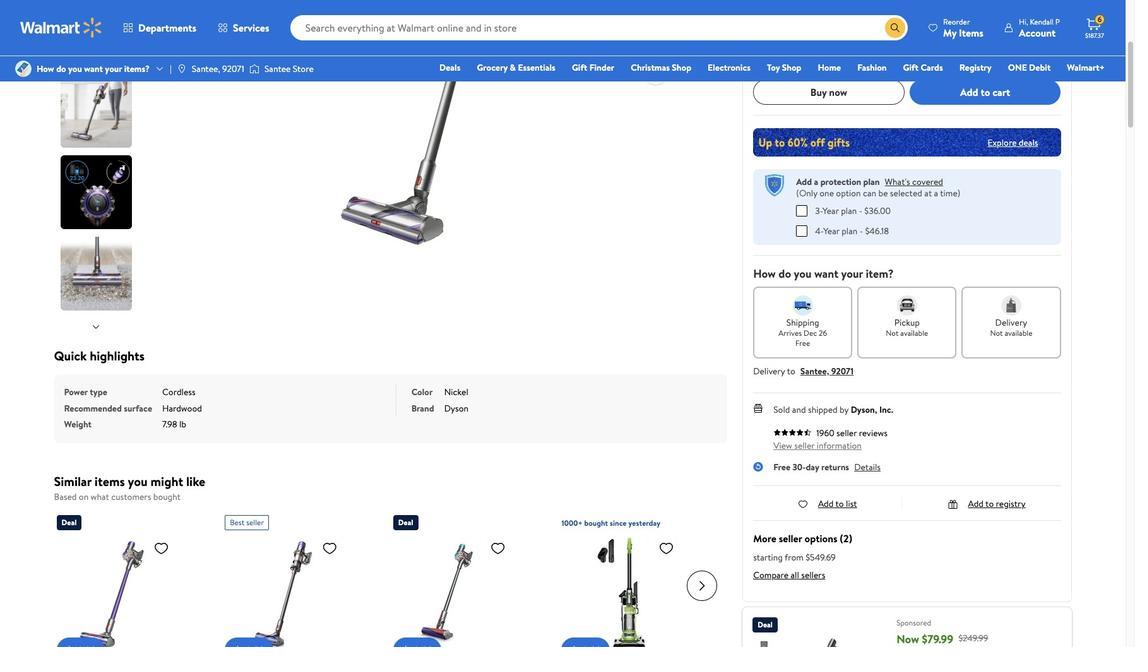 Task type: describe. For each thing, give the bounding box(es) containing it.
on
[[79, 490, 89, 503]]

next media item image
[[649, 65, 664, 80]]

type
[[90, 386, 107, 398]]

price when purchased online
[[753, 57, 847, 68]]

add for add a protection plan what's covered (only one option can be selected at a time)
[[796, 176, 812, 188]]

reorder
[[943, 16, 970, 27]]

shipping
[[787, 316, 819, 329]]

to for list
[[836, 497, 844, 510]]

deal for 1st the product group from the left
[[62, 517, 77, 528]]

4-
[[815, 224, 823, 237]]

grocery & essentials
[[477, 61, 556, 74]]

delivery not available
[[990, 316, 1033, 338]]

0 horizontal spatial santee,
[[192, 62, 220, 75]]

protection
[[821, 176, 861, 188]]

dyson outsize plus cordless vacuum cleaner | nickel | new - image 5 of 7 image
[[60, 237, 134, 311]]

1960
[[816, 426, 835, 439]]

be
[[879, 187, 888, 200]]

day
[[806, 461, 819, 473]]

shipped
[[808, 403, 838, 416]]

add to list button
[[798, 497, 857, 510]]

compare all sellers button
[[753, 569, 825, 581]]

gift for gift cards
[[903, 61, 919, 74]]

home link
[[812, 61, 847, 75]]

plan for $46.18
[[842, 224, 858, 237]]

year for 4-
[[823, 224, 840, 237]]

add a protection plan what's covered (only one option can be selected at a time)
[[796, 176, 960, 200]]

want for item?
[[814, 265, 839, 281]]

information
[[817, 439, 862, 452]]

what
[[91, 490, 109, 503]]

(only
[[796, 187, 818, 200]]

you for how do you want your item?
[[794, 265, 812, 281]]

$46.18
[[865, 224, 889, 237]]

$25/mo
[[753, 41, 783, 54]]

add to favorites list, eureka airspeed bagless upright vacuum cleaner, neu100 image
[[659, 540, 674, 556]]

- for $36.00
[[859, 204, 862, 217]]

how do you want your items?
[[37, 62, 150, 75]]

to for cart
[[981, 85, 990, 99]]

sponsored now $79.99 $249.99
[[897, 617, 988, 647]]

seller for more
[[779, 531, 802, 545]]

recommended
[[64, 402, 122, 414]]

learn
[[832, 41, 853, 54]]

how for how do you want your items?
[[37, 62, 54, 75]]

1000+
[[562, 518, 583, 528]]

option
[[836, 187, 861, 200]]

$249.99
[[959, 632, 988, 645]]

buy now
[[811, 85, 847, 99]]

when
[[772, 57, 789, 68]]

cards
[[921, 61, 943, 74]]

nickel brand
[[411, 386, 468, 414]]

1 horizontal spatial 92071
[[831, 365, 854, 377]]

gift cards
[[903, 61, 943, 74]]

dyson outsize plus cordless vacuum cleaner | nickel | new - image 2 of 7 image
[[60, 0, 134, 66]]

your for item?
[[841, 265, 863, 281]]

how for how do you want your item?
[[753, 265, 776, 281]]

selected
[[890, 187, 922, 200]]

delivery for to
[[753, 365, 785, 377]]

 image for santee store
[[249, 63, 259, 75]]

you for similar items you might like based on what customers bought
[[128, 473, 148, 490]]

reviews
[[859, 426, 888, 439]]

you for how do you want your items?
[[68, 62, 82, 75]]

options
[[805, 531, 838, 545]]

santee
[[264, 62, 291, 75]]

view seller information link
[[774, 439, 862, 452]]

what's
[[885, 176, 910, 188]]

all
[[791, 569, 799, 581]]

next image image
[[91, 322, 101, 332]]

plan for $36.00
[[841, 204, 857, 217]]

dyson outsize plus cordless vacuum cleaner | nickel | new - image 3 of 7 image
[[60, 74, 134, 148]]

santee, 92071
[[192, 62, 244, 75]]

dyson outsize plus cordless vacuum cleaner | nickel | new - image 4 of 7 image
[[60, 155, 134, 229]]

not for pickup
[[886, 327, 899, 338]]

surface
[[124, 402, 152, 414]]

more seller options (2) starting from $549.69 compare all sellers
[[753, 531, 852, 581]]

legal information image
[[849, 57, 859, 67]]

dyson v8 origin  cordless vacuum | purple | new image
[[57, 535, 174, 647]]

eureka airspeed bagless upright vacuum cleaner, neu100 image
[[562, 535, 679, 647]]

to for santee,
[[787, 365, 795, 377]]

from
[[785, 551, 804, 563]]

not for delivery
[[990, 327, 1003, 338]]

compare
[[753, 569, 789, 581]]

at
[[925, 187, 932, 200]]

gift for gift finder
[[572, 61, 587, 74]]

4-Year plan - $46.18 checkbox
[[796, 225, 808, 236]]

Walmart Site-Wide search field
[[290, 15, 908, 40]]

$187.37
[[1085, 31, 1104, 40]]

product group containing best seller
[[225, 510, 365, 647]]

year for 3-
[[823, 204, 839, 217]]

add to favorites list, dyson v8 absolute cordless vacuum | silver/nickel | new image
[[490, 540, 506, 556]]

gift cards link
[[898, 61, 949, 75]]

learn more about strikethrough prices image
[[888, 4, 898, 15]]

items
[[959, 26, 984, 39]]

dec
[[804, 327, 817, 338]]

$25/mo with
[[753, 41, 801, 54]]

|
[[170, 62, 172, 75]]

item?
[[866, 265, 894, 281]]

bought inside the product group
[[584, 518, 608, 528]]

similar
[[54, 473, 92, 490]]

grocery
[[477, 61, 508, 74]]

walmart+ link
[[1062, 61, 1111, 75]]

dyson v8 absolute cordless vacuum | silver/nickel | new image
[[393, 535, 511, 647]]

now
[[897, 631, 919, 647]]

services button
[[207, 13, 280, 43]]

registry link
[[954, 61, 997, 75]]

brand
[[411, 402, 434, 414]]

up to sixty percent off deals. shop now. image
[[753, 128, 1061, 157]]

add for add to registry
[[968, 497, 984, 510]]

gift finder link
[[566, 61, 620, 75]]

reorder my items
[[943, 16, 984, 39]]

similar items you might like based on what customers bought
[[54, 473, 205, 503]]

seller for 1960
[[837, 426, 857, 439]]

best
[[230, 517, 245, 528]]

account
[[1019, 26, 1056, 39]]

3-Year plan - $36.00 checkbox
[[796, 205, 808, 216]]

essentials
[[518, 61, 556, 74]]

product group containing 1000+ bought since yesterday
[[562, 510, 702, 647]]

registry
[[996, 497, 1026, 510]]

what's covered button
[[885, 176, 943, 188]]

gift finder
[[572, 61, 615, 74]]

weight
[[64, 418, 92, 431]]

now
[[829, 85, 847, 99]]

sold and shipped by dyson, inc.
[[774, 403, 893, 416]]

1 vertical spatial free
[[774, 461, 791, 473]]



Task type: vqa. For each thing, say whether or not it's contained in the screenshot.
Sponges
no



Task type: locate. For each thing, give the bounding box(es) containing it.
 image down the walmart image
[[15, 61, 32, 77]]

available inside delivery not available
[[1005, 327, 1033, 338]]

plan inside add a protection plan what's covered (only one option can be selected at a time)
[[863, 176, 880, 188]]

departments
[[138, 21, 196, 35]]

0 horizontal spatial free
[[774, 461, 791, 473]]

0 vertical spatial -
[[859, 204, 862, 217]]

add inside button
[[960, 85, 978, 99]]

not inside delivery not available
[[990, 327, 1003, 338]]

electronics
[[708, 61, 751, 74]]

 image for how do you want your items?
[[15, 61, 32, 77]]

cordless recommended surface
[[64, 386, 195, 414]]

customers
[[111, 490, 151, 503]]

list
[[846, 497, 857, 510]]

not down intent image for pickup
[[886, 327, 899, 338]]

available down intent image for delivery at the top right
[[1005, 327, 1033, 338]]

1 vertical spatial 92071
[[831, 365, 854, 377]]

hardwood
[[162, 402, 202, 414]]

to left registry
[[986, 497, 994, 510]]

available inside pickup not available
[[901, 327, 928, 338]]

1 product group from the left
[[57, 510, 197, 647]]

color
[[411, 386, 433, 398]]

- left $36.00 at the top of the page
[[859, 204, 862, 217]]

shop for christmas shop
[[672, 61, 691, 74]]

year down 'one' on the right
[[823, 204, 839, 217]]

0 vertical spatial bought
[[153, 490, 181, 503]]

4-year plan - $46.18
[[815, 224, 889, 237]]

1 vertical spatial do
[[779, 265, 791, 281]]

items
[[95, 473, 125, 490]]

gift left finder
[[572, 61, 587, 74]]

search icon image
[[890, 23, 900, 33]]

next slide for similar items you might like list image
[[687, 571, 717, 601]]

1960 seller reviews
[[816, 426, 888, 439]]

p
[[1056, 16, 1060, 27]]

1 horizontal spatial not
[[990, 327, 1003, 338]]

want left items?
[[84, 62, 103, 75]]

plan right "option"
[[863, 176, 880, 188]]

1 horizontal spatial you
[[128, 473, 148, 490]]

0 horizontal spatial gift
[[572, 61, 587, 74]]

to left santee, 92071 button in the bottom of the page
[[787, 365, 795, 377]]

year down '3-year plan - $36.00'
[[823, 224, 840, 237]]

3 add to cart image from the left
[[398, 643, 413, 647]]

1 horizontal spatial bought
[[584, 518, 608, 528]]

pickup
[[894, 316, 920, 329]]

dyson v11 extra cordless vacuum cleaner | iron | new image
[[225, 535, 342, 647]]

not down intent image for delivery at the top right
[[990, 327, 1003, 338]]

1 vertical spatial delivery
[[753, 365, 785, 377]]

fashion link
[[852, 61, 892, 75]]

you down the walmart image
[[68, 62, 82, 75]]

price
[[753, 57, 770, 68]]

92071 down services dropdown button
[[222, 62, 244, 75]]

add to registry
[[968, 497, 1026, 510]]

lb
[[179, 418, 186, 431]]

1 vertical spatial your
[[841, 265, 863, 281]]

1 horizontal spatial how
[[753, 265, 776, 281]]

deal inside 'now $79.99' group
[[758, 619, 773, 630]]

1 horizontal spatial delivery
[[995, 316, 1027, 329]]

bought down might
[[153, 490, 181, 503]]

do down the walmart image
[[56, 62, 66, 75]]

add left list
[[818, 497, 834, 510]]

3 product group from the left
[[393, 510, 534, 647]]

deals link
[[434, 61, 466, 75]]

santee, right |
[[192, 62, 220, 75]]

1 shop from the left
[[672, 61, 691, 74]]

1 vertical spatial -
[[860, 224, 863, 237]]

a left 'one' on the right
[[814, 176, 818, 188]]

4.4276 stars out of 5, based on 1960 seller reviews element
[[774, 428, 811, 436]]

learn how button
[[832, 41, 871, 54]]

0 horizontal spatial deal
[[62, 517, 77, 528]]

(2)
[[840, 531, 852, 545]]

add to cart image for third the product group from left
[[398, 643, 413, 647]]

available down intent image for pickup
[[901, 327, 928, 338]]

2 gift from the left
[[903, 61, 919, 74]]

2 vertical spatial plan
[[842, 224, 858, 237]]

delivery down intent image for delivery at the top right
[[995, 316, 1027, 329]]

1 vertical spatial plan
[[841, 204, 857, 217]]

add left 'one' on the right
[[796, 176, 812, 188]]

 image left santee in the top of the page
[[249, 63, 259, 75]]

do up the shipping
[[779, 265, 791, 281]]

0 vertical spatial year
[[823, 204, 839, 217]]

0 vertical spatial how
[[37, 62, 54, 75]]

want down 4-
[[814, 265, 839, 281]]

seller for view
[[794, 439, 815, 452]]

deal for third the product group from left
[[398, 517, 413, 528]]

explore deals link
[[983, 131, 1043, 154]]

kendall
[[1030, 16, 1054, 27]]

0 horizontal spatial not
[[886, 327, 899, 338]]

0 horizontal spatial available
[[901, 327, 928, 338]]

shop inside 'link'
[[672, 61, 691, 74]]

0 horizontal spatial a
[[814, 176, 818, 188]]

buy
[[811, 85, 827, 99]]

returns
[[821, 461, 849, 473]]

add to cart image for 1st the product group from the left
[[62, 643, 77, 647]]

your for items?
[[105, 62, 122, 75]]

&
[[510, 61, 516, 74]]

and
[[792, 403, 806, 416]]

add to cart
[[960, 85, 1010, 99]]

you up customers
[[128, 473, 148, 490]]

power type
[[64, 386, 107, 398]]

santee,
[[192, 62, 220, 75], [800, 365, 829, 377]]

0 vertical spatial want
[[84, 62, 103, 75]]

departments button
[[112, 13, 207, 43]]

1 horizontal spatial available
[[1005, 327, 1033, 338]]

a right at
[[934, 187, 938, 200]]

1 not from the left
[[886, 327, 899, 338]]

2 vertical spatial you
[[128, 473, 148, 490]]

1 vertical spatial year
[[823, 224, 840, 237]]

0 vertical spatial you
[[68, 62, 82, 75]]

christmas
[[631, 61, 670, 74]]

deals
[[1019, 136, 1038, 149]]

2 available from the left
[[1005, 327, 1033, 338]]

online
[[827, 57, 847, 68]]

0 horizontal spatial you
[[68, 62, 82, 75]]

can
[[863, 187, 876, 200]]

dyson,
[[851, 403, 877, 416]]

add to favorites list, dyson v8 origin  cordless vacuum | purple | new image
[[154, 540, 169, 556]]

delivery for not
[[995, 316, 1027, 329]]

based
[[54, 490, 77, 503]]

1 vertical spatial you
[[794, 265, 812, 281]]

add to cart image
[[567, 643, 582, 647]]

seller down 4.4276 stars out of 5, based on 1960 seller reviews element
[[794, 439, 815, 452]]

bought left since
[[584, 518, 608, 528]]

0 vertical spatial free
[[796, 337, 810, 348]]

gift left cards
[[903, 61, 919, 74]]

might
[[151, 473, 183, 490]]

- for $46.18
[[860, 224, 863, 237]]

store
[[293, 62, 314, 75]]

cordless
[[162, 386, 195, 398]]

registry
[[960, 61, 992, 74]]

1 horizontal spatial free
[[796, 337, 810, 348]]

free down the shipping
[[796, 337, 810, 348]]

0 horizontal spatial 92071
[[222, 62, 244, 75]]

product group
[[57, 510, 197, 647], [225, 510, 365, 647], [393, 510, 534, 647], [562, 510, 702, 647]]

seller inside the more seller options (2) starting from $549.69 compare all sellers
[[779, 531, 802, 545]]

Search search field
[[290, 15, 908, 40]]

0 horizontal spatial  image
[[15, 61, 32, 77]]

0 vertical spatial santee,
[[192, 62, 220, 75]]

intent image for shipping image
[[793, 295, 813, 315]]

bought inside similar items you might like based on what customers bought
[[153, 490, 181, 503]]

2 not from the left
[[990, 327, 1003, 338]]

0 horizontal spatial add to cart image
[[62, 643, 77, 647]]

0 vertical spatial plan
[[863, 176, 880, 188]]

shop for toy shop
[[782, 61, 801, 74]]

my
[[943, 26, 957, 39]]

details button
[[854, 461, 881, 473]]

1 vertical spatial want
[[814, 265, 839, 281]]

available for pickup
[[901, 327, 928, 338]]

1 add to cart image from the left
[[62, 643, 77, 647]]

highlights
[[90, 347, 145, 364]]

add down "registry" 'link' in the top of the page
[[960, 85, 978, 99]]

1 available from the left
[[901, 327, 928, 338]]

2 horizontal spatial add to cart image
[[398, 643, 413, 647]]

seller right the 1960
[[837, 426, 857, 439]]

1 horizontal spatial a
[[934, 187, 938, 200]]

1 horizontal spatial your
[[841, 265, 863, 281]]

do for how do you want your item?
[[779, 265, 791, 281]]

quick
[[54, 347, 87, 364]]

 image
[[177, 64, 187, 74]]

toy
[[767, 61, 780, 74]]

delivery to santee, 92071
[[753, 365, 854, 377]]

1 horizontal spatial want
[[814, 265, 839, 281]]

nickel
[[444, 386, 468, 398]]

available for delivery
[[1005, 327, 1033, 338]]

0 vertical spatial do
[[56, 62, 66, 75]]

92071 up by
[[831, 365, 854, 377]]

1 horizontal spatial gift
[[903, 61, 919, 74]]

2 horizontal spatial you
[[794, 265, 812, 281]]

walmart+
[[1067, 61, 1105, 74]]

cart
[[993, 85, 1010, 99]]

intent image for pickup image
[[897, 295, 917, 315]]

plan down "option"
[[841, 204, 857, 217]]

santee store
[[264, 62, 314, 75]]

you
[[68, 62, 82, 75], [794, 265, 812, 281], [128, 473, 148, 490]]

0 horizontal spatial bought
[[153, 490, 181, 503]]

1 horizontal spatial santee,
[[800, 365, 829, 377]]

explore deals
[[988, 136, 1038, 149]]

seller inside the product group
[[246, 517, 264, 528]]

0 vertical spatial delivery
[[995, 316, 1027, 329]]

santee, down dec
[[800, 365, 829, 377]]

christmas shop link
[[625, 61, 697, 75]]

0 horizontal spatial delivery
[[753, 365, 785, 377]]

to left list
[[836, 497, 844, 510]]

bossdan cordless vacuum, lightweight  stick vacuum cleaner for hardwood floor, quiet, blue, new image
[[753, 637, 887, 647]]

to left cart
[[981, 85, 990, 99]]

deals
[[439, 61, 461, 74]]

seller for best
[[246, 517, 264, 528]]

4 product group from the left
[[562, 510, 702, 647]]

walmart image
[[20, 18, 102, 38]]

power
[[64, 386, 88, 398]]

2 shop from the left
[[782, 61, 801, 74]]

0 horizontal spatial do
[[56, 62, 66, 75]]

1 vertical spatial santee,
[[800, 365, 829, 377]]

$599.99
[[856, 3, 886, 16]]

1 horizontal spatial shop
[[782, 61, 801, 74]]

1 horizontal spatial do
[[779, 265, 791, 281]]

like
[[186, 473, 205, 490]]

delivery inside delivery not available
[[995, 316, 1027, 329]]

bought
[[153, 490, 181, 503], [584, 518, 608, 528]]

dyson outsize plus cordless vacuum cleaner | nickel | new image
[[231, 0, 635, 283]]

intent image for delivery image
[[1001, 295, 1022, 315]]

$549.69
[[806, 551, 836, 563]]

your left item?
[[841, 265, 863, 281]]

add for add to list
[[818, 497, 834, 510]]

plan
[[863, 176, 880, 188], [841, 204, 857, 217], [842, 224, 858, 237]]

you up intent image for shipping
[[794, 265, 812, 281]]

to inside button
[[981, 85, 990, 99]]

do for how do you want your items?
[[56, 62, 66, 75]]

$79.99
[[922, 631, 954, 647]]

to
[[981, 85, 990, 99], [787, 365, 795, 377], [836, 497, 844, 510], [986, 497, 994, 510]]

inc.
[[879, 403, 893, 416]]

toy shop
[[767, 61, 801, 74]]

2 horizontal spatial deal
[[758, 619, 773, 630]]

learn how
[[832, 41, 871, 54]]

0 vertical spatial your
[[105, 62, 122, 75]]

plan down '3-year plan - $36.00'
[[842, 224, 858, 237]]

0 horizontal spatial your
[[105, 62, 122, 75]]

to for registry
[[986, 497, 994, 510]]

wpp logo image
[[763, 174, 786, 197]]

1 horizontal spatial  image
[[249, 63, 259, 75]]

free left 30-
[[774, 461, 791, 473]]

1 vertical spatial bought
[[584, 518, 608, 528]]

free inside the shipping arrives dec 26 free
[[796, 337, 810, 348]]

buy now button
[[753, 80, 905, 105]]

- left $46.18
[[860, 224, 863, 237]]

purchased
[[791, 57, 825, 68]]

christmas shop
[[631, 61, 691, 74]]

1000+ bought since yesterday
[[562, 518, 661, 528]]

covered
[[912, 176, 943, 188]]

0 vertical spatial 92071
[[222, 62, 244, 75]]

2 product group from the left
[[225, 510, 365, 647]]

1 gift from the left
[[572, 61, 587, 74]]

1 horizontal spatial deal
[[398, 517, 413, 528]]

grocery & essentials link
[[471, 61, 561, 75]]

debit
[[1029, 61, 1051, 74]]

1 vertical spatial how
[[753, 265, 776, 281]]

not inside pickup not available
[[886, 327, 899, 338]]

now $79.99 group
[[743, 607, 1072, 647]]

add to cart image for the product group containing best seller
[[230, 643, 245, 647]]

seller up from
[[779, 531, 802, 545]]

0 horizontal spatial shop
[[672, 61, 691, 74]]

your left items?
[[105, 62, 122, 75]]

you inside similar items you might like based on what customers bought
[[128, 473, 148, 490]]

add to favorites list, dyson v11 extra cordless vacuum cleaner | iron | new image
[[322, 540, 337, 556]]

add for add to cart
[[960, 85, 978, 99]]

 image
[[15, 61, 32, 77], [249, 63, 259, 75]]

home
[[818, 61, 841, 74]]

delivery up sold
[[753, 365, 785, 377]]

seller right best
[[246, 517, 264, 528]]

6 $187.37
[[1085, 14, 1104, 40]]

0 horizontal spatial how
[[37, 62, 54, 75]]

want for items?
[[84, 62, 103, 75]]

1 horizontal spatial add to cart image
[[230, 643, 245, 647]]

details
[[854, 461, 881, 473]]

add left registry
[[968, 497, 984, 510]]

$36.00
[[865, 204, 891, 217]]

fashion
[[858, 61, 887, 74]]

hardwood weight
[[64, 402, 202, 431]]

finder
[[590, 61, 615, 74]]

add to registry button
[[948, 497, 1026, 510]]

add inside add a protection plan what's covered (only one option can be selected at a time)
[[796, 176, 812, 188]]

2 add to cart image from the left
[[230, 643, 245, 647]]

by
[[840, 403, 849, 416]]

add to cart image
[[62, 643, 77, 647], [230, 643, 245, 647], [398, 643, 413, 647]]

shipping arrives dec 26 free
[[779, 316, 827, 348]]

santee, 92071 button
[[800, 365, 854, 377]]

0 horizontal spatial want
[[84, 62, 103, 75]]

clear search field text image
[[870, 22, 880, 33]]



